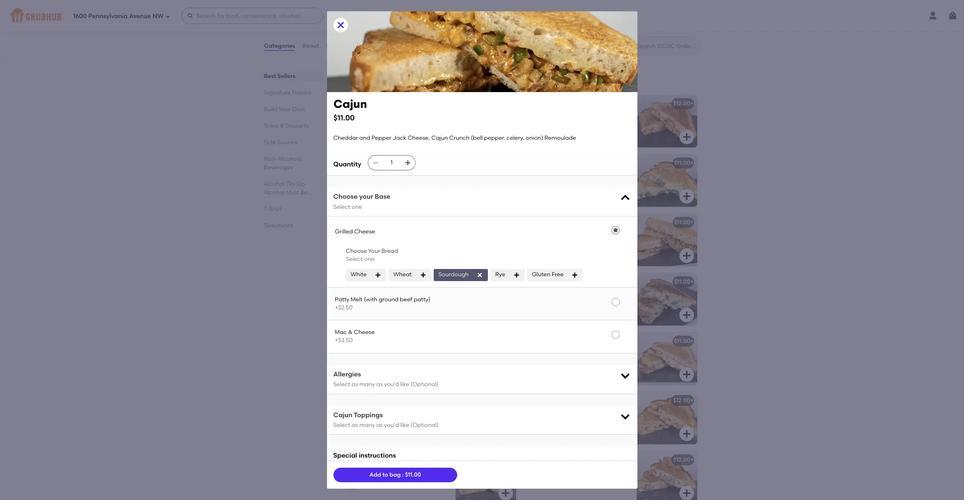 Task type: describe. For each thing, give the bounding box(es) containing it.
cheese inside build your own grilled cheese $9.50 +
[[592, 22, 613, 29]]

& for sides & desserts
[[280, 123, 284, 129]]

your
[[360, 193, 373, 201]]

cheese, inside american cheese, diced tomato, bacon
[[375, 112, 397, 119]]

select inside cajun toppings select as many as you'd like (optional)
[[334, 422, 351, 429]]

own for build your own grilled cheese $9.50 +
[[558, 22, 571, 29]]

build your own tab
[[264, 105, 321, 114]]

(diced
[[368, 179, 386, 186]]

build for build your own grilled cheese $9.50 +
[[529, 22, 543, 29]]

avenue
[[129, 12, 151, 20]]

sauce,
[[543, 358, 562, 365]]

choose for choose your base
[[334, 193, 358, 201]]

about
[[302, 42, 319, 49]]

bacon,
[[588, 409, 607, 416]]

mediterranean
[[347, 279, 388, 286]]

many inside allergies select as many as you'd like (optional)
[[360, 382, 375, 389]]

southwest image
[[637, 95, 698, 148]]

mozzarella cheese, spinach, basil, pesto
[[528, 171, 621, 186]]

as down swiss cheese, pastrami, sauekraut, mustard
[[377, 382, 383, 389]]

add to bag : $11.00
[[370, 472, 421, 479]]

build your own
[[264, 106, 305, 113]]

grilled cheese button
[[327, 217, 638, 248]]

diced inside mozzarella, feta cheese, spinach, tomato, diced red onion
[[370, 298, 386, 305]]

special instructions
[[334, 452, 396, 460]]

spinach, inside mozzarella cheese, spinach, basil, pesto
[[582, 171, 606, 178]]

0 vertical spatial blue
[[368, 160, 380, 167]]

swiss for swiss and parmesan cheese, caramelized onion, french onion aoili
[[347, 468, 361, 475]]

rib,
[[385, 417, 395, 424]]

like inside cajun toppings select as many as you'd like (optional)
[[401, 422, 410, 429]]

crema
[[528, 128, 547, 135]]

patty melt (with ground beef patty) +$2.50
[[335, 296, 431, 311]]

+$3.50
[[335, 338, 353, 344]]

white
[[351, 272, 367, 279]]

$11.00 for pizza melt image
[[675, 338, 691, 345]]

like inside allergies select as many as you'd like (optional)
[[401, 382, 410, 389]]

pico
[[555, 120, 566, 127]]

available
[[423, 79, 445, 84]]

patty inside signature flavors gcdc's famous signature flavors: available as a grilled cheese, patty melt, or mac & cheese bowl.
[[494, 79, 506, 84]]

famous
[[360, 79, 379, 84]]

beverages
[[264, 164, 293, 171]]

choose your base select one
[[334, 193, 391, 211]]

+ for mediterranean image
[[510, 279, 513, 286]]

1 vertical spatial signature
[[380, 79, 403, 84]]

mushrooms,
[[528, 298, 561, 305]]

1600 pennsylvania avenue nw
[[73, 12, 164, 20]]

signature for signature flavors
[[264, 89, 291, 96]]

one for your
[[364, 256, 375, 263]]

1 vertical spatial onion
[[367, 457, 384, 464]]

select inside "choose your bread select one"
[[346, 256, 363, 263]]

0 vertical spatial american
[[365, 100, 392, 107]]

$11.00 + for swiss and parmesan cheese, caramelized onion, french onion aoili
[[493, 457, 513, 464]]

mozzarella cheese, roasted mushrooms, spinach, truffle herb aioli
[[528, 290, 619, 313]]

cheese inside signature flavors gcdc's famous signature flavors: available as a grilled cheese, patty melt, or mac & cheese bowl.
[[542, 79, 560, 84]]

gallo,
[[577, 120, 593, 127]]

0 vertical spatial celery,
[[507, 135, 525, 142]]

jack inside pepper jack cheese, chorizo crumble, pico de gallo, avocado crema
[[549, 112, 563, 119]]

$11.00 for the french onion image
[[493, 457, 510, 464]]

0 vertical spatial onion)
[[526, 135, 544, 142]]

1 horizontal spatial crunch
[[450, 135, 470, 142]]

toppings
[[354, 412, 383, 419]]

0 vertical spatial french
[[347, 457, 366, 464]]

$11.00 for mediterranean image
[[493, 279, 510, 286]]

parmesan for french
[[375, 468, 403, 475]]

signature for signature flavors gcdc's famous signature flavors: available as a grilled cheese, patty melt, or mac & cheese bowl.
[[340, 67, 382, 77]]

diced inside 'cheddar cheese, diced jalapeno, pulled pork, mac and chees, bbq sauce'
[[396, 231, 412, 237]]

cuban image
[[637, 452, 698, 501]]

tomato soup cup $4.00
[[348, 22, 398, 39]]

pastrami,
[[386, 350, 412, 356]]

you'd inside allergies select as many as you'd like (optional)
[[384, 382, 399, 389]]

beef
[[400, 296, 413, 303]]

allergies
[[334, 371, 361, 379]]

mustard
[[347, 358, 369, 365]]

american cheese, caramelized onions, short rib, bell peppers, gcdc sauce
[[347, 409, 434, 432]]

cheese, inside "american cheese, caramelized onions, short rib, bell peppers, gcdc sauce"
[[375, 409, 397, 416]]

sourdough
[[439, 272, 469, 279]]

sauce inside 'cheddar cheese, diced jalapeno, pulled pork, mac and chees, bbq sauce'
[[347, 247, 364, 254]]

cheese, inside 'cheddar cheese, diced jalapeno, pulled pork, mac and chees, bbq sauce'
[[373, 231, 395, 237]]

truffle inside mozzarella cheese, roasted mushrooms, spinach, truffle herb aioli
[[587, 298, 605, 305]]

tomato, inside american cheese, diced tomato, bacon
[[416, 112, 438, 119]]

sauces
[[277, 139, 297, 146]]

+ for southwest image
[[691, 100, 694, 107]]

cheese, inside mozzarella and parmesan cheese, pizza sauce, basil, dried oregano
[[600, 350, 622, 356]]

pork,
[[365, 239, 378, 246]]

grilled inside button
[[335, 229, 353, 235]]

de
[[568, 120, 575, 127]]

feta
[[378, 290, 391, 297]]

cheese, inside swiss and parmesan cheese, caramelized onion, french onion aoili
[[404, 468, 426, 475]]

pepper inside pepper jack cheese, bacon, diced jalapeno, ranch, and hot sauce
[[528, 409, 548, 416]]

cheese, inside mozzarella cheese, spinach, basil, pesto
[[558, 171, 581, 178]]

$11.00 for 'truffle herb' image
[[675, 279, 691, 286]]

& inside signature flavors gcdc's famous signature flavors: available as a grilled cheese, patty melt, or mac & cheese bowl.
[[537, 79, 541, 84]]

diced inside pepper jack cheese, bacon, diced jalapeno, ranch, and hot sauce
[[608, 409, 624, 416]]

sellers
[[277, 73, 296, 80]]

gluten free
[[532, 272, 564, 279]]

sauce inside pepper jack cheese, bacon, diced jalapeno, ranch, and hot sauce
[[601, 417, 618, 424]]

sides
[[264, 123, 279, 129]]

dried
[[579, 358, 593, 365]]

best
[[264, 73, 276, 80]]

buffalo inside cheddar and blue cheese, buffalo crunch (diced carrot, celery, onion), ranch and hot sauce
[[422, 171, 441, 178]]

mozzarella for pesto
[[528, 171, 557, 178]]

search icon image
[[624, 41, 634, 51]]

+ inside build your own grilled cheese $9.50 +
[[544, 32, 547, 39]]

sweatshirt
[[264, 223, 293, 229]]

instructions
[[359, 452, 396, 460]]

short
[[369, 417, 383, 424]]

pennsylvania
[[88, 12, 128, 20]]

patty inside patty melt (with ground beef patty) +$2.50
[[335, 296, 350, 303]]

flavors for signature flavors
[[292, 89, 311, 96]]

$12.00 for cuban
[[674, 457, 691, 464]]

flavors for signature flavors gcdc's famous signature flavors: available as a grilled cheese, patty melt, or mac & cheese bowl.
[[384, 67, 414, 77]]

0 vertical spatial remoulade
[[545, 135, 577, 142]]

as inside signature flavors gcdc's famous signature flavors: available as a grilled cheese, patty melt, or mac & cheese bowl.
[[446, 79, 451, 84]]

sides & desserts tab
[[264, 122, 321, 130]]

french onion
[[347, 457, 384, 464]]

cajun inside cajun toppings select as many as you'd like (optional)
[[334, 412, 353, 419]]

+ for the french onion image
[[510, 457, 513, 464]]

t-shirt
[[264, 206, 282, 213]]

$12.00 + for pepper jack cheese, chorizo crumble, pico de gallo, avocado crema
[[674, 100, 694, 107]]

t-
[[264, 206, 269, 213]]

cheese, inside mozzarella cheese, roasted mushrooms, spinach, truffle herb aioli
[[558, 290, 581, 297]]

truffle herb
[[528, 279, 560, 286]]

oregano
[[595, 358, 619, 365]]

cheesesteak image
[[456, 392, 516, 445]]

categories button
[[264, 32, 296, 61]]

best sellers
[[264, 73, 296, 80]]

pepper jack cheese, bacon, diced jalapeno, ranch, and hot sauce
[[528, 409, 624, 424]]

reviews button
[[326, 32, 349, 61]]

american for american cheese, caramelized onions, short rib, bell peppers, gcdc sauce
[[347, 409, 373, 416]]

bbq image
[[456, 214, 516, 266]]

your for choose your bread select one
[[368, 248, 380, 255]]

allergies select as many as you'd like (optional)
[[334, 371, 439, 389]]

diced inside american cheese, diced tomato, bacon
[[398, 112, 415, 119]]

roasted
[[582, 290, 605, 297]]

celery, inside cheddar and blue cheese, buffalo crunch (diced carrot, celery, onion), ranch and hot sauce
[[407, 179, 425, 186]]

cheese, inside cheddar and blue cheese, buffalo crunch (diced carrot, celery, onion), ranch and hot sauce
[[398, 171, 420, 178]]

red
[[388, 298, 399, 305]]

sides & desserts
[[264, 123, 309, 129]]

$11.00 for cajun image
[[675, 219, 691, 226]]

onion) inside cheddar and pepper jack cheese, cajun crunch (bell pepper, celery, onion) remoulade
[[528, 247, 545, 254]]

grilled inside build your own grilled cheese $9.50 +
[[572, 22, 590, 29]]

quantity
[[334, 160, 362, 168]]

side
[[264, 139, 276, 146]]

reuben
[[347, 338, 368, 345]]

flavors:
[[404, 79, 422, 84]]

side sauces tab
[[264, 138, 321, 147]]

caramelized inside swiss and parmesan cheese, caramelized onion, french onion aoili
[[347, 477, 382, 484]]

gcdc's
[[340, 79, 359, 84]]

cup
[[386, 22, 398, 29]]

american cheese, caramelized onions, short rib, bell peppers, gcdc sauce button
[[342, 392, 516, 445]]

(optional) inside cajun toppings select as many as you'd like (optional)
[[411, 422, 439, 429]]

onions,
[[347, 417, 367, 424]]

own for build your own
[[292, 106, 305, 113]]

2 vertical spatial celery,
[[603, 239, 621, 246]]

tomato, inside mozzarella, feta cheese, spinach, tomato, diced red onion
[[347, 298, 369, 305]]

onion for cheese,
[[400, 298, 417, 305]]

main navigation navigation
[[0, 0, 965, 32]]

desserts
[[286, 123, 309, 129]]

0 vertical spatial cheddar and pepper jack cheese, cajun crunch (bell pepper, celery, onion) remoulade
[[334, 135, 577, 142]]

Search GCDC Grilled Cheese Bar search field
[[636, 42, 698, 50]]

1 vertical spatial pepper,
[[581, 239, 602, 246]]

gcdc
[[347, 425, 365, 432]]

about button
[[302, 32, 320, 61]]

buffalo blue
[[347, 160, 380, 167]]

spinach, inside mozzarella, feta cheese, spinach, tomato, diced red onion
[[416, 290, 440, 297]]

crunch inside cheddar and blue cheese, buffalo crunch (diced carrot, celery, onion), ranch and hot sauce
[[347, 179, 367, 186]]

jalapeno, inside pepper jack cheese, bacon, diced jalapeno, ranch, and hot sauce
[[528, 417, 556, 424]]

ranch,
[[557, 417, 576, 424]]

cheese, inside mozzarella, feta cheese, spinach, tomato, diced red onion
[[392, 290, 415, 297]]

pizza
[[528, 358, 542, 365]]

choose for choose your bread
[[346, 248, 367, 255]]

cajun $11.00
[[334, 97, 367, 122]]

signature flavors
[[264, 89, 311, 96]]

categories
[[264, 42, 295, 49]]



Task type: locate. For each thing, give the bounding box(es) containing it.
choose down the pulled
[[346, 248, 367, 255]]

1 vertical spatial you'd
[[384, 422, 399, 429]]

signature flavors gcdc's famous signature flavors: available as a grilled cheese, patty melt, or mac & cheese bowl.
[[340, 67, 573, 84]]

american up american cheese, diced tomato, bacon
[[365, 100, 392, 107]]

0 horizontal spatial pepper,
[[485, 135, 506, 142]]

mediterranean image
[[456, 273, 516, 326]]

onion right :
[[423, 477, 439, 484]]

mac & cheese +$3.50
[[335, 329, 375, 344]]

0 vertical spatial caramelized
[[398, 409, 434, 416]]

mozzarella, feta cheese, spinach, tomato, diced red onion
[[347, 290, 440, 305]]

american for american cheese, diced tomato, bacon
[[347, 112, 373, 119]]

0 vertical spatial &
[[537, 79, 541, 84]]

as
[[446, 79, 451, 84], [352, 382, 358, 389], [377, 382, 383, 389], [352, 422, 358, 429], [377, 422, 383, 429]]

and
[[360, 135, 371, 142], [373, 171, 383, 178], [366, 188, 376, 194], [554, 231, 565, 237], [393, 239, 404, 246], [558, 350, 569, 356], [577, 417, 588, 424], [362, 468, 373, 475]]

your for build your own grilled cheese $9.50 +
[[544, 22, 556, 29]]

swiss for swiss cheese, pastrami, sauekraut, mustard
[[347, 350, 361, 356]]

your
[[544, 22, 556, 29], [279, 106, 291, 113], [368, 248, 380, 255]]

remoulade up the free
[[546, 247, 578, 254]]

1 vertical spatial (bell
[[567, 239, 579, 246]]

carrot,
[[387, 179, 405, 186]]

select inside choose your base select one
[[334, 204, 351, 211]]

swiss
[[347, 350, 361, 356], [347, 468, 361, 475]]

cheese, inside swiss cheese, pastrami, sauekraut, mustard
[[362, 350, 385, 356]]

0 horizontal spatial grilled
[[335, 229, 353, 235]]

sauce down the pulled
[[347, 247, 364, 254]]

2 vertical spatial $12.00
[[674, 457, 691, 464]]

jack
[[549, 112, 563, 119], [393, 135, 407, 142], [587, 231, 601, 237], [549, 409, 563, 416]]

one inside choose your base select one
[[352, 204, 362, 211]]

0 vertical spatial choose
[[334, 193, 358, 201]]

0 vertical spatial basil,
[[607, 171, 621, 178]]

select up white
[[346, 256, 363, 263]]

remoulade
[[545, 135, 577, 142], [546, 247, 578, 254]]

mac inside 'cheddar cheese, diced jalapeno, pulled pork, mac and chees, bbq sauce'
[[380, 239, 392, 246]]

signature flavors tab
[[264, 89, 321, 97]]

cheese inside mac & cheese +$3.50
[[354, 329, 375, 336]]

jalapeno, up bbq
[[414, 231, 441, 237]]

cheddar for bbq image
[[347, 231, 371, 237]]

build up sides on the left
[[264, 106, 278, 113]]

0 vertical spatial signature
[[340, 67, 382, 77]]

2 swiss from the top
[[347, 468, 361, 475]]

cheese, inside signature flavors gcdc's famous signature flavors: available as a grilled cheese, patty melt, or mac & cheese bowl.
[[473, 79, 493, 84]]

mozzarella up pesto
[[528, 171, 557, 178]]

2 horizontal spatial &
[[537, 79, 541, 84]]

many inside cajun toppings select as many as you'd like (optional)
[[360, 422, 375, 429]]

0 vertical spatial parmesan
[[571, 350, 599, 356]]

mozzarella up mushrooms,
[[528, 290, 557, 297]]

build up '$9.50'
[[529, 22, 543, 29]]

french onion image
[[456, 452, 516, 501]]

2 (optional) from the top
[[411, 422, 439, 429]]

sauce down bacon,
[[601, 417, 618, 424]]

1 vertical spatial your
[[279, 106, 291, 113]]

+ for 'truffle herb' image
[[691, 279, 694, 286]]

0 horizontal spatial flavors
[[292, 89, 311, 96]]

0 vertical spatial mac
[[526, 79, 536, 84]]

$11.00 + for mozzarella and parmesan cheese, pizza sauce, basil, dried oregano
[[675, 338, 694, 345]]

as down the toppings
[[352, 422, 358, 429]]

0 horizontal spatial tomato,
[[347, 298, 369, 305]]

cheese,
[[473, 79, 493, 84], [375, 112, 397, 119], [564, 112, 586, 119], [408, 135, 430, 142], [398, 171, 420, 178], [558, 171, 581, 178], [373, 231, 395, 237], [602, 231, 625, 237], [392, 290, 415, 297], [558, 290, 581, 297], [362, 350, 385, 356], [600, 350, 622, 356], [375, 409, 397, 416], [564, 409, 586, 416], [404, 468, 426, 475]]

remoulade down pico
[[545, 135, 577, 142]]

grilled inside signature flavors gcdc's famous signature flavors: available as a grilled cheese, patty melt, or mac & cheese bowl.
[[457, 79, 472, 84]]

$12.00 for pepper jack cheese, chorizo crumble, pico de gallo, avocado crema
[[674, 100, 691, 107]]

blue up carrot, in the left of the page
[[385, 171, 397, 178]]

0 vertical spatial swiss
[[347, 350, 361, 356]]

svg image
[[949, 11, 958, 21], [187, 13, 194, 19], [165, 14, 170, 19], [405, 160, 411, 166], [682, 192, 692, 201], [682, 251, 692, 261], [375, 272, 382, 279], [420, 272, 427, 279], [572, 272, 579, 279], [682, 311, 692, 320], [682, 370, 692, 380], [620, 411, 631, 423], [501, 489, 511, 499], [682, 489, 692, 499]]

hot down bacon,
[[590, 417, 600, 424]]

cheddar inside cheddar and blue cheese, buffalo crunch (diced carrot, celery, onion), ranch and hot sauce
[[347, 171, 371, 178]]

+
[[544, 32, 547, 39], [691, 100, 694, 107], [691, 160, 694, 167], [691, 219, 694, 226], [510, 279, 513, 286], [691, 279, 694, 286], [691, 338, 694, 345], [691, 398, 694, 404], [510, 457, 513, 464], [691, 457, 694, 464]]

1 vertical spatial (optional)
[[411, 422, 439, 429]]

onion) down 'crumble,'
[[526, 135, 544, 142]]

non-alcoholic beverages
[[264, 156, 303, 171]]

1 $12.00 from the top
[[674, 100, 691, 107]]

or
[[520, 79, 525, 84]]

1 you'd from the top
[[384, 382, 399, 389]]

2 vertical spatial $12.00 +
[[674, 457, 694, 464]]

1 horizontal spatial celery,
[[507, 135, 525, 142]]

cuban
[[528, 457, 547, 464]]

(optional) down sauekraut,
[[411, 382, 439, 389]]

ground
[[379, 296, 399, 303]]

patty
[[494, 79, 506, 84], [335, 296, 350, 303]]

+ for pizza melt image
[[691, 338, 694, 345]]

caramelized
[[398, 409, 434, 416], [347, 477, 382, 484]]

parmesan
[[571, 350, 599, 356], [375, 468, 403, 475]]

truffle
[[528, 279, 545, 286], [587, 298, 605, 305]]

1 horizontal spatial hot
[[590, 417, 600, 424]]

blue inside cheddar and blue cheese, buffalo crunch (diced carrot, celery, onion), ranch and hot sauce
[[385, 171, 397, 178]]

reviews
[[326, 42, 349, 49]]

buffalo
[[347, 160, 366, 167], [422, 171, 441, 178]]

+ for bacon jalapeno popper image
[[691, 398, 694, 404]]

0 vertical spatial truffle
[[528, 279, 545, 286]]

+ for cajun image
[[691, 219, 694, 226]]

1 vertical spatial cheddar and pepper jack cheese, cajun crunch (bell pepper, celery, onion) remoulade
[[528, 231, 625, 254]]

(optional) inside allergies select as many as you'd like (optional)
[[411, 382, 439, 389]]

1 vertical spatial crunch
[[347, 179, 367, 186]]

remoulade inside cheddar and pepper jack cheese, cajun crunch (bell pepper, celery, onion) remoulade
[[546, 247, 578, 254]]

onion up add
[[367, 457, 384, 464]]

$11.00 + for cheddar and pepper jack cheese, cajun crunch (bell pepper, celery, onion) remoulade
[[675, 219, 694, 226]]

mozzarella inside mozzarella and parmesan cheese, pizza sauce, basil, dried oregano
[[528, 350, 557, 356]]

many down the toppings
[[360, 422, 375, 429]]

1 vertical spatial buffalo
[[422, 171, 441, 178]]

+ for cuban image
[[691, 457, 694, 464]]

1 (optional) from the top
[[411, 382, 439, 389]]

flavors inside tab
[[292, 89, 311, 96]]

0 vertical spatial buffalo
[[347, 160, 366, 167]]

0 horizontal spatial herb
[[547, 279, 560, 286]]

grilled cheese
[[335, 229, 375, 235]]

svg image
[[336, 20, 346, 30], [501, 33, 511, 43], [682, 33, 692, 43], [501, 132, 511, 142], [682, 132, 692, 142], [372, 160, 379, 166], [620, 193, 631, 204], [477, 272, 484, 279], [514, 272, 520, 279], [620, 370, 631, 382], [501, 430, 511, 439], [682, 430, 692, 439]]

cheddar for buffalo blue image
[[347, 171, 371, 178]]

choose left your
[[334, 193, 358, 201]]

buffalo blue image
[[456, 154, 516, 207]]

0 vertical spatial jalapeno,
[[414, 231, 441, 237]]

young american
[[347, 100, 392, 107]]

2 vertical spatial grilled
[[335, 229, 353, 235]]

young american image
[[456, 95, 516, 148]]

parmesan up dried
[[571, 350, 599, 356]]

+ for green goddess image
[[691, 160, 694, 167]]

onion) up gluten
[[528, 247, 545, 254]]

caramelized up peppers,
[[398, 409, 434, 416]]

1 horizontal spatial onion
[[400, 298, 417, 305]]

0 horizontal spatial your
[[279, 106, 291, 113]]

add
[[370, 472, 381, 479]]

build
[[529, 22, 543, 29], [264, 106, 278, 113]]

bacon jalapeno popper image
[[637, 392, 698, 445]]

& inside tab
[[280, 123, 284, 129]]

cheddar and blue cheese, buffalo crunch (diced carrot, celery, onion), ranch and hot sauce
[[347, 171, 445, 194]]

and inside swiss and parmesan cheese, caramelized onion, french onion aoili
[[362, 468, 373, 475]]

truffle down gluten
[[528, 279, 545, 286]]

1 swiss from the top
[[347, 350, 361, 356]]

onion inside mozzarella, feta cheese, spinach, tomato, diced red onion
[[400, 298, 417, 305]]

(bell
[[471, 135, 483, 142], [567, 239, 579, 246]]

2 vertical spatial &
[[349, 329, 353, 336]]

cheddar for cajun image
[[528, 231, 552, 237]]

sweatshirt tab
[[264, 222, 321, 230]]

you'd inside cajun toppings select as many as you'd like (optional)
[[384, 422, 399, 429]]

parmesan inside mozzarella and parmesan cheese, pizza sauce, basil, dried oregano
[[571, 350, 599, 356]]

& for mac & cheese +$3.50
[[349, 329, 353, 336]]

bell
[[396, 417, 406, 424]]

2 horizontal spatial crunch
[[546, 239, 566, 246]]

1 vertical spatial mozzarella
[[528, 290, 557, 297]]

french inside swiss and parmesan cheese, caramelized onion, french onion aoili
[[403, 477, 421, 484]]

build for build your own
[[264, 106, 278, 113]]

1 vertical spatial grilled
[[457, 79, 472, 84]]

many
[[360, 382, 375, 389], [360, 422, 375, 429]]

signature left flavors:
[[380, 79, 403, 84]]

select down 'allergies' on the bottom of page
[[334, 382, 351, 389]]

1 horizontal spatial &
[[349, 329, 353, 336]]

1 vertical spatial many
[[360, 422, 375, 429]]

& up +$3.50
[[349, 329, 353, 336]]

1 horizontal spatial truffle
[[587, 298, 605, 305]]

mac up +$3.50
[[335, 329, 347, 336]]

aoili
[[347, 485, 358, 492]]

sauce
[[389, 188, 406, 194], [347, 247, 364, 254], [601, 417, 618, 424], [366, 425, 383, 432]]

your inside build your own grilled cheese $9.50 +
[[544, 22, 556, 29]]

2 horizontal spatial celery,
[[603, 239, 621, 246]]

swiss down french onion
[[347, 468, 361, 475]]

select inside allergies select as many as you'd like (optional)
[[334, 382, 351, 389]]

as left rib,
[[377, 422, 383, 429]]

0 vertical spatial one
[[352, 204, 362, 211]]

1 horizontal spatial build
[[529, 22, 543, 29]]

0 horizontal spatial mac
[[335, 329, 347, 336]]

tomato,
[[416, 112, 438, 119], [347, 298, 369, 305]]

1 vertical spatial mac
[[380, 239, 392, 246]]

tab
[[264, 180, 321, 197]]

tomato
[[348, 22, 369, 29]]

mozzarella for spinach,
[[528, 290, 557, 297]]

1 vertical spatial american
[[347, 112, 373, 119]]

2 like from the top
[[401, 422, 410, 429]]

jalapeno, left ranch,
[[528, 417, 556, 424]]

3 $12.00 from the top
[[674, 457, 691, 464]]

signature inside tab
[[264, 89, 291, 96]]

hot inside cheddar and blue cheese, buffalo crunch (diced carrot, celery, onion), ranch and hot sauce
[[378, 188, 388, 194]]

parmesan inside swiss and parmesan cheese, caramelized onion, french onion aoili
[[375, 468, 403, 475]]

2 vertical spatial mac
[[335, 329, 347, 336]]

diced
[[398, 112, 415, 119], [396, 231, 412, 237], [370, 298, 386, 305], [608, 409, 624, 416]]

1 vertical spatial blue
[[385, 171, 397, 178]]

$4.00
[[348, 32, 363, 39]]

caramelized up the aoili
[[347, 477, 382, 484]]

diced right bacon,
[[608, 409, 624, 416]]

buffalo up ranch
[[347, 160, 366, 167]]

your inside "choose your bread select one"
[[368, 248, 380, 255]]

1 vertical spatial $12.00
[[674, 398, 691, 404]]

bacon
[[347, 120, 364, 127]]

build inside tab
[[264, 106, 278, 113]]

cheddar inside 'cheddar cheese, diced jalapeno, pulled pork, mac and chees, bbq sauce'
[[347, 231, 371, 237]]

1 $12.00 + from the top
[[674, 100, 694, 107]]

like down swiss cheese, pastrami, sauekraut, mustard
[[401, 382, 410, 389]]

1 vertical spatial build
[[264, 106, 278, 113]]

onion for parmesan
[[423, 477, 439, 484]]

you'd down swiss cheese, pastrami, sauekraut, mustard
[[384, 382, 399, 389]]

2 you'd from the top
[[384, 422, 399, 429]]

Input item quantity number field
[[383, 156, 401, 170]]

diced down feta
[[370, 298, 386, 305]]

1 vertical spatial patty
[[335, 296, 350, 303]]

patty)
[[414, 296, 431, 303]]

0 vertical spatial you'd
[[384, 382, 399, 389]]

cheddar and pepper jack cheese, cajun crunch (bell pepper, celery, onion) remoulade
[[334, 135, 577, 142], [528, 231, 625, 254]]

select up the special
[[334, 422, 351, 429]]

parmesan up onion,
[[375, 468, 403, 475]]

mac right or
[[526, 79, 536, 84]]

2 $12.00 + from the top
[[674, 398, 694, 404]]

bbq
[[426, 239, 438, 246]]

1 vertical spatial truffle
[[587, 298, 605, 305]]

mac up bread
[[380, 239, 392, 246]]

2 vertical spatial your
[[368, 248, 380, 255]]

0 horizontal spatial one
[[352, 204, 362, 211]]

grilled
[[572, 22, 590, 29], [457, 79, 472, 84], [335, 229, 353, 235]]

one down pork,
[[364, 256, 375, 263]]

onion)
[[526, 135, 544, 142], [528, 247, 545, 254]]

hot down "(diced" on the left of page
[[378, 188, 388, 194]]

mozzarella for pizza
[[528, 350, 557, 356]]

0 vertical spatial many
[[360, 382, 375, 389]]

one for your
[[352, 204, 362, 211]]

onion),
[[426, 179, 445, 186]]

flavors up flavors:
[[384, 67, 414, 77]]

onion inside swiss and parmesan cheese, caramelized onion, french onion aoili
[[423, 477, 439, 484]]

1 horizontal spatial your
[[368, 248, 380, 255]]

1 vertical spatial own
[[292, 106, 305, 113]]

choose your bread select one
[[346, 248, 398, 263]]

flavors down best sellers tab
[[292, 89, 311, 96]]

cheese, inside pepper jack cheese, chorizo crumble, pico de gallo, avocado crema
[[564, 112, 586, 119]]

tomato, down available
[[416, 112, 438, 119]]

$11.00 for green goddess image
[[675, 160, 691, 167]]

0 vertical spatial crunch
[[450, 135, 470, 142]]

parmesan for basil,
[[571, 350, 599, 356]]

side sauces
[[264, 139, 297, 146]]

hot inside pepper jack cheese, bacon, diced jalapeno, ranch, and hot sauce
[[590, 417, 600, 424]]

basil, inside mozzarella cheese, spinach, basil, pesto
[[607, 171, 621, 178]]

mozzarella,
[[347, 290, 377, 297]]

swiss inside swiss and parmesan cheese, caramelized onion, french onion aoili
[[347, 468, 361, 475]]

build inside build your own grilled cheese $9.50 +
[[529, 22, 543, 29]]

sauce down short
[[366, 425, 383, 432]]

as down 'allergies' on the bottom of page
[[352, 382, 358, 389]]

1 vertical spatial like
[[401, 422, 410, 429]]

1 vertical spatial $12.00 +
[[674, 398, 694, 404]]

0 horizontal spatial french
[[347, 457, 366, 464]]

0 horizontal spatial patty
[[335, 296, 350, 303]]

flavors inside signature flavors gcdc's famous signature flavors: available as a grilled cheese, patty melt, or mac & cheese bowl.
[[384, 67, 414, 77]]

sauce down carrot, in the left of the page
[[389, 188, 406, 194]]

basil, inside mozzarella and parmesan cheese, pizza sauce, basil, dried oregano
[[563, 358, 577, 365]]

onion right red
[[400, 298, 417, 305]]

american cheese, diced tomato, bacon
[[347, 112, 438, 127]]

green goddess image
[[637, 154, 698, 207]]

1 many from the top
[[360, 382, 375, 389]]

3 $12.00 + from the top
[[674, 457, 694, 464]]

best sellers tab
[[264, 72, 321, 81]]

1 horizontal spatial buffalo
[[422, 171, 441, 178]]

0 horizontal spatial (bell
[[471, 135, 483, 142]]

1 horizontal spatial flavors
[[384, 67, 414, 77]]

$12.00 + for cuban
[[674, 457, 694, 464]]

1 vertical spatial one
[[364, 256, 375, 263]]

and inside pepper jack cheese, bacon, diced jalapeno, ranch, and hot sauce
[[577, 417, 588, 424]]

3 mozzarella from the top
[[528, 350, 557, 356]]

onion
[[400, 298, 417, 305], [367, 457, 384, 464], [423, 477, 439, 484]]

and inside mozzarella and parmesan cheese, pizza sauce, basil, dried oregano
[[558, 350, 569, 356]]

2 many from the top
[[360, 422, 375, 429]]

1 horizontal spatial blue
[[385, 171, 397, 178]]

spinach, inside mozzarella cheese, roasted mushrooms, spinach, truffle herb aioli
[[562, 298, 586, 305]]

1 vertical spatial hot
[[590, 417, 600, 424]]

patty left melt, at the right top
[[494, 79, 506, 84]]

many down 'allergies' on the bottom of page
[[360, 382, 375, 389]]

you'd right short
[[384, 422, 399, 429]]

0 vertical spatial (bell
[[471, 135, 483, 142]]

caramelized inside "american cheese, caramelized onions, short rib, bell peppers, gcdc sauce"
[[398, 409, 434, 416]]

0 horizontal spatial build
[[264, 106, 278, 113]]

1 horizontal spatial (bell
[[567, 239, 579, 246]]

1 vertical spatial jalapeno,
[[528, 417, 556, 424]]

2 $12.00 from the top
[[674, 398, 691, 404]]

truffle down roasted
[[587, 298, 605, 305]]

your for build your own
[[279, 106, 291, 113]]

pesto
[[528, 179, 543, 186]]

ranch
[[347, 188, 364, 194]]

diced up chees,
[[396, 231, 412, 237]]

0 horizontal spatial truffle
[[528, 279, 545, 286]]

blue left input item quantity number field
[[368, 160, 380, 167]]

diced down flavors:
[[398, 112, 415, 119]]

jack inside pepper jack cheese, bacon, diced jalapeno, ranch, and hot sauce
[[549, 409, 563, 416]]

$11.00 inside cajun $11.00
[[334, 113, 355, 122]]

2 vertical spatial spinach,
[[562, 298, 586, 305]]

your inside tab
[[279, 106, 291, 113]]

american inside "american cheese, caramelized onions, short rib, bell peppers, gcdc sauce"
[[347, 409, 373, 416]]

american inside american cheese, diced tomato, bacon
[[347, 112, 373, 119]]

cajun image
[[637, 214, 698, 266]]

2 horizontal spatial grilled
[[572, 22, 590, 29]]

pizza melt image
[[637, 333, 698, 385]]

swiss inside swiss cheese, pastrami, sauekraut, mustard
[[347, 350, 361, 356]]

american up onions,
[[347, 409, 373, 416]]

1 horizontal spatial mac
[[380, 239, 392, 246]]

patty up +$2.50
[[335, 296, 350, 303]]

swiss and parmesan cheese, caramelized onion, french onion aoili
[[347, 468, 439, 492]]

$11.00 + for mozzarella cheese, roasted mushrooms, spinach, truffle herb aioli
[[675, 279, 694, 286]]

0 horizontal spatial &
[[280, 123, 284, 129]]

0 vertical spatial pepper,
[[485, 135, 506, 142]]

pepper jack cheese, chorizo crumble, pico de gallo, avocado crema
[[528, 112, 619, 135]]

reuben image
[[456, 333, 516, 385]]

sauce inside cheddar and blue cheese, buffalo crunch (diced carrot, celery, onion), ranch and hot sauce
[[389, 188, 406, 194]]

american up bacon
[[347, 112, 373, 119]]

1 mozzarella from the top
[[528, 171, 557, 178]]

a
[[452, 79, 456, 84]]

mac inside signature flavors gcdc's famous signature flavors: available as a grilled cheese, patty melt, or mac & cheese bowl.
[[526, 79, 536, 84]]

1 horizontal spatial tomato,
[[416, 112, 438, 119]]

melt,
[[507, 79, 519, 84]]

$11.00 + for mozzarella, feta cheese, spinach, tomato, diced red onion
[[493, 279, 513, 286]]

0 horizontal spatial celery,
[[407, 179, 425, 186]]

one inside "choose your bread select one"
[[364, 256, 375, 263]]

sauce inside "american cheese, caramelized onions, short rib, bell peppers, gcdc sauce"
[[366, 425, 383, 432]]

mac inside mac & cheese +$3.50
[[335, 329, 347, 336]]

as left a
[[446, 79, 451, 84]]

signature down the best sellers
[[264, 89, 291, 96]]

2 mozzarella from the top
[[528, 290, 557, 297]]

& right sides on the left
[[280, 123, 284, 129]]

cajun toppings select as many as you'd like (optional)
[[334, 412, 439, 429]]

swiss up mustard in the left of the page
[[347, 350, 361, 356]]

celery,
[[507, 135, 525, 142], [407, 179, 425, 186], [603, 239, 621, 246]]

0 horizontal spatial jalapeno,
[[414, 231, 441, 237]]

pepper,
[[485, 135, 506, 142], [581, 239, 602, 246]]

t-shirt tab
[[264, 205, 321, 214]]

jalapeno,
[[414, 231, 441, 237], [528, 417, 556, 424]]

cheddar cheese, diced jalapeno, pulled pork, mac and chees, bbq sauce button
[[342, 214, 516, 266]]

$11.00
[[334, 113, 355, 122], [675, 160, 691, 167], [675, 219, 691, 226], [493, 279, 510, 286], [675, 279, 691, 286], [675, 338, 691, 345], [493, 457, 510, 464], [405, 472, 421, 479]]

0 vertical spatial tomato,
[[416, 112, 438, 119]]

(with
[[364, 296, 378, 303]]

flavors
[[384, 67, 414, 77], [292, 89, 311, 96]]

own inside build your own grilled cheese $9.50 +
[[558, 22, 571, 29]]

choose inside choose your base select one
[[334, 193, 358, 201]]

1 like from the top
[[401, 382, 410, 389]]

1 vertical spatial herb
[[606, 298, 619, 305]]

1 horizontal spatial jalapeno,
[[528, 417, 556, 424]]

herb inside mozzarella cheese, roasted mushrooms, spinach, truffle herb aioli
[[606, 298, 619, 305]]

0 vertical spatial like
[[401, 382, 410, 389]]

& right or
[[537, 79, 541, 84]]

select down ranch
[[334, 204, 351, 211]]

shirt
[[269, 206, 282, 213]]

tomato, down mozzarella,
[[347, 298, 369, 305]]

crunch
[[450, 135, 470, 142], [347, 179, 367, 186], [546, 239, 566, 246]]

1 vertical spatial remoulade
[[546, 247, 578, 254]]

chorizo
[[588, 112, 609, 119]]

truffle herb image
[[637, 273, 698, 326]]

2 horizontal spatial your
[[544, 22, 556, 29]]

(optional) right "bell"
[[411, 422, 439, 429]]

avocado
[[594, 120, 619, 127]]

1 horizontal spatial basil,
[[607, 171, 621, 178]]

0 horizontal spatial onion
[[367, 457, 384, 464]]

buffalo up onion),
[[422, 171, 441, 178]]

signature
[[340, 67, 382, 77], [380, 79, 403, 84], [264, 89, 291, 96]]

signature up famous
[[340, 67, 382, 77]]

(optional)
[[411, 382, 439, 389], [411, 422, 439, 429]]

like right rib,
[[401, 422, 410, 429]]

mozzarella up pizza
[[528, 350, 557, 356]]

one down your
[[352, 204, 362, 211]]

+$2.50
[[335, 305, 353, 311]]

pulled
[[347, 239, 363, 246]]

choose inside "choose your bread select one"
[[346, 248, 367, 255]]

gluten
[[532, 272, 551, 279]]

swiss cheese, pastrami, sauekraut, mustard
[[347, 350, 443, 365]]

young
[[347, 100, 364, 107]]

and inside 'cheddar cheese, diced jalapeno, pulled pork, mac and chees, bbq sauce'
[[393, 239, 404, 246]]

& inside mac & cheese +$3.50
[[349, 329, 353, 336]]

1 horizontal spatial parmesan
[[571, 350, 599, 356]]

american
[[365, 100, 392, 107], [347, 112, 373, 119], [347, 409, 373, 416]]

0 vertical spatial your
[[544, 22, 556, 29]]

1 horizontal spatial caramelized
[[398, 409, 434, 416]]

mozzarella inside mozzarella cheese, spinach, basil, pesto
[[528, 171, 557, 178]]

spinach,
[[582, 171, 606, 178], [416, 290, 440, 297], [562, 298, 586, 305]]

free
[[552, 272, 564, 279]]

$9.50
[[529, 32, 544, 39]]

cheese, inside pepper jack cheese, bacon, diced jalapeno, ranch, and hot sauce
[[564, 409, 586, 416]]

1 horizontal spatial patty
[[494, 79, 506, 84]]

soup
[[370, 22, 384, 29]]

cheese inside button
[[355, 229, 375, 235]]

2 vertical spatial signature
[[264, 89, 291, 96]]

pepper inside pepper jack cheese, chorizo crumble, pico de gallo, avocado crema
[[528, 112, 548, 119]]

onion,
[[383, 477, 401, 484]]

jalapeno, inside 'cheddar cheese, diced jalapeno, pulled pork, mac and chees, bbq sauce'
[[414, 231, 441, 237]]

non-alcoholic beverages tab
[[264, 155, 321, 172]]

non-
[[264, 156, 278, 163]]

1 vertical spatial celery,
[[407, 179, 425, 186]]



Task type: vqa. For each thing, say whether or not it's contained in the screenshot.
$2.99 delivery
no



